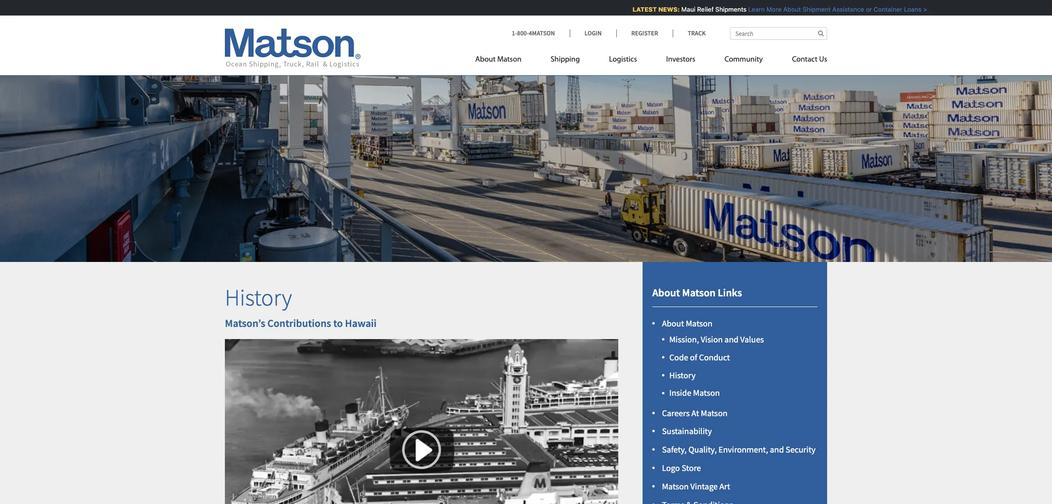 Task type: locate. For each thing, give the bounding box(es) containing it.
investors
[[667, 56, 696, 64]]

1 vertical spatial about matson link
[[662, 318, 713, 329]]

safety, quality, environment, and security
[[662, 445, 816, 456]]

about matson inside top menu navigation
[[476, 56, 522, 64]]

contributions
[[268, 317, 331, 330]]

and
[[725, 334, 739, 346], [770, 445, 784, 456]]

at
[[692, 408, 700, 419]]

about matson down 1- in the top of the page
[[476, 56, 522, 64]]

us
[[820, 56, 828, 64]]

about matson link up 'mission,'
[[662, 318, 713, 329]]

matson
[[498, 56, 522, 64], [683, 286, 716, 300], [686, 318, 713, 329], [694, 388, 720, 399], [701, 408, 728, 419], [662, 482, 689, 493]]

1 vertical spatial and
[[770, 445, 784, 456]]

contact us
[[793, 56, 828, 64]]

mission, vision and values link
[[670, 334, 764, 346]]

history up matson's
[[225, 283, 292, 313]]

None search field
[[731, 27, 828, 40]]

history up inside at right
[[670, 370, 696, 381]]

about inside about matson link
[[476, 56, 496, 64]]

shipping
[[551, 56, 580, 64]]

1-
[[512, 29, 517, 37]]

0 horizontal spatial about matson
[[476, 56, 522, 64]]

about matson
[[476, 56, 522, 64], [662, 318, 713, 329]]

history inside about matson links section
[[670, 370, 696, 381]]

1-800-4matson
[[512, 29, 555, 37]]

shipment
[[798, 5, 826, 13]]

vintage
[[691, 482, 718, 493]]

about matson link down 1- in the top of the page
[[476, 51, 536, 71]]

environment,
[[719, 445, 769, 456]]

history
[[225, 283, 292, 313], [670, 370, 696, 381]]

0 vertical spatial history
[[225, 283, 292, 313]]

shipments
[[711, 5, 742, 13]]

matson down logo
[[662, 482, 689, 493]]

safety, quality, environment, and security link
[[662, 445, 816, 456]]

matson left links
[[683, 286, 716, 300]]

mission, vision and values
[[670, 334, 764, 346]]

contact
[[793, 56, 818, 64]]

sustainability
[[662, 426, 712, 438]]

matson up at
[[694, 388, 720, 399]]

logistics
[[609, 56, 637, 64]]

top menu navigation
[[476, 51, 828, 71]]

0 horizontal spatial about matson link
[[476, 51, 536, 71]]

about matson link
[[476, 51, 536, 71], [662, 318, 713, 329]]

cranes load and offload matson containers from the containership at the terminal. image
[[0, 60, 1053, 263]]

assistance
[[828, 5, 860, 13]]

video player application
[[225, 340, 619, 505]]

about matson inside section
[[662, 318, 713, 329]]

matson inside about matson link
[[498, 56, 522, 64]]

search image
[[818, 30, 824, 36]]

1 vertical spatial history
[[670, 370, 696, 381]]

1 horizontal spatial history
[[670, 370, 696, 381]]

login link
[[570, 29, 617, 37]]

to
[[333, 317, 343, 330]]

and right the vision at the right bottom of the page
[[725, 334, 739, 346]]

0 vertical spatial and
[[725, 334, 739, 346]]

careers at matson
[[662, 408, 728, 419]]

careers
[[662, 408, 690, 419]]

vision
[[701, 334, 723, 346]]

register link
[[617, 29, 673, 37]]

and left security
[[770, 445, 784, 456]]

values
[[741, 334, 764, 346]]

matson vintage art link
[[662, 482, 731, 493]]

latest news: maui relief shipments learn more about shipment assistance or container loans >
[[628, 5, 923, 13]]

news:
[[654, 5, 675, 13]]

1 horizontal spatial about matson link
[[662, 318, 713, 329]]

1 horizontal spatial about matson
[[662, 318, 713, 329]]

code
[[670, 352, 689, 363]]

matson down 1- in the top of the page
[[498, 56, 522, 64]]

1 horizontal spatial and
[[770, 445, 784, 456]]

800-
[[517, 29, 529, 37]]

matson up the vision at the right bottom of the page
[[686, 318, 713, 329]]

about matson up 'mission,'
[[662, 318, 713, 329]]

careers at matson link
[[662, 408, 728, 419]]

history link
[[670, 370, 696, 381]]

inside
[[670, 388, 692, 399]]

store
[[682, 463, 701, 474]]

or
[[861, 5, 867, 13]]

0 vertical spatial about matson
[[476, 56, 522, 64]]

about
[[779, 5, 796, 13], [476, 56, 496, 64], [653, 286, 680, 300], [662, 318, 685, 329]]

1 vertical spatial about matson
[[662, 318, 713, 329]]



Task type: describe. For each thing, give the bounding box(es) containing it.
inside matson link
[[670, 388, 720, 399]]

0 horizontal spatial history
[[225, 283, 292, 313]]

community link
[[710, 51, 778, 71]]

about matson links
[[653, 286, 743, 300]]

community
[[725, 56, 763, 64]]

logo
[[662, 463, 680, 474]]

login
[[585, 29, 602, 37]]

mission,
[[670, 334, 699, 346]]

track link
[[673, 29, 706, 37]]

Search search field
[[731, 27, 828, 40]]

blue matson logo with ocean, shipping, truck, rail and logistics written beneath it. image
[[225, 29, 361, 69]]

matson vintage art
[[662, 482, 731, 493]]

about matson link inside section
[[662, 318, 713, 329]]

container
[[869, 5, 898, 13]]

more
[[762, 5, 777, 13]]

sustainability link
[[662, 426, 712, 438]]

learn
[[744, 5, 760, 13]]

logo store
[[662, 463, 701, 474]]

logistics link
[[595, 51, 652, 71]]

0 horizontal spatial and
[[725, 334, 739, 346]]

safety,
[[662, 445, 687, 456]]

investors link
[[652, 51, 710, 71]]

logo store link
[[662, 463, 701, 474]]

art
[[720, 482, 731, 493]]

code of conduct link
[[670, 352, 730, 363]]

track
[[688, 29, 706, 37]]

links
[[718, 286, 743, 300]]

inside matson
[[670, 388, 720, 399]]

4matson
[[529, 29, 555, 37]]

code of conduct
[[670, 352, 730, 363]]

1-800-4matson link
[[512, 29, 570, 37]]

about matson links section
[[631, 263, 840, 505]]

matson's
[[225, 317, 265, 330]]

register
[[632, 29, 659, 37]]

loans
[[899, 5, 917, 13]]

maui
[[677, 5, 691, 13]]

matson right at
[[701, 408, 728, 419]]

relief
[[692, 5, 709, 13]]

>
[[919, 5, 923, 13]]

hawaii
[[345, 317, 377, 330]]

of
[[690, 352, 698, 363]]

shipping link
[[536, 51, 595, 71]]

matson's contributions to hawaii
[[225, 317, 377, 330]]

0 vertical spatial about matson link
[[476, 51, 536, 71]]

quality,
[[689, 445, 717, 456]]

conduct
[[699, 352, 730, 363]]

security
[[786, 445, 816, 456]]

contact us link
[[778, 51, 828, 71]]

learn more about shipment assistance or container loans > link
[[744, 5, 923, 13]]

latest
[[628, 5, 652, 13]]



Task type: vqa. For each thing, say whether or not it's contained in the screenshot.
both
no



